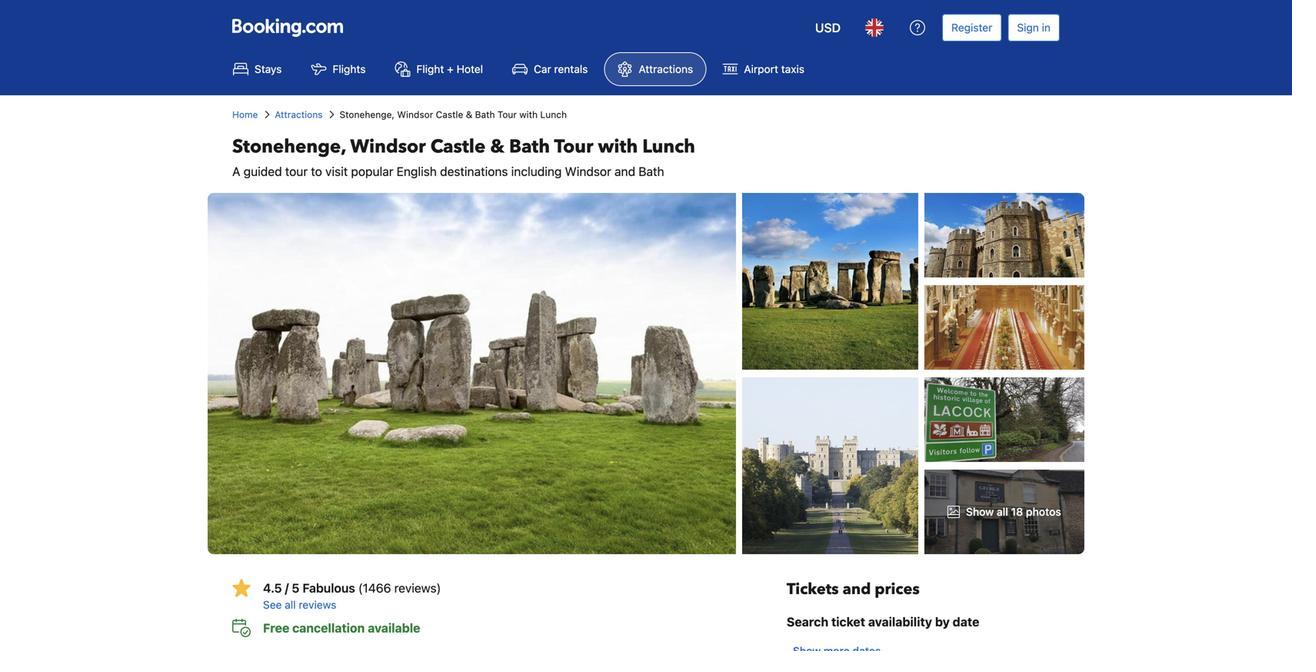 Task type: locate. For each thing, give the bounding box(es) containing it.
1 horizontal spatial all
[[997, 506, 1008, 518]]

0 horizontal spatial all
[[285, 599, 296, 611]]

0 horizontal spatial &
[[466, 109, 472, 120]]

lunch inside stonehenge, windsor castle & bath tour with lunch a guided tour to visit popular english destinations including windsor and bath
[[642, 134, 695, 160]]

1 horizontal spatial tour
[[554, 134, 593, 160]]

0 horizontal spatial lunch
[[540, 109, 567, 120]]

(1466
[[358, 581, 391, 596]]

1 horizontal spatial with
[[598, 134, 638, 160]]

usd
[[815, 20, 841, 35]]

1 horizontal spatial &
[[490, 134, 505, 160]]

bath
[[475, 109, 495, 120], [509, 134, 550, 160], [639, 164, 664, 179]]

attractions inside attractions link
[[639, 63, 693, 75]]

1 vertical spatial attractions
[[275, 109, 323, 120]]

1 vertical spatial stonehenge,
[[232, 134, 346, 160]]

windsor
[[397, 109, 433, 120], [350, 134, 426, 160], [565, 164, 611, 179]]

1 vertical spatial bath
[[509, 134, 550, 160]]

1 horizontal spatial attractions
[[639, 63, 693, 75]]

all inside 4.5 / 5 fabulous (1466 reviews) see all reviews
[[285, 599, 296, 611]]

0 vertical spatial tour
[[498, 109, 517, 120]]

date
[[953, 615, 979, 630]]

airport taxis link
[[709, 52, 818, 86]]

all
[[997, 506, 1008, 518], [285, 599, 296, 611]]

1 vertical spatial lunch
[[642, 134, 695, 160]]

1 vertical spatial with
[[598, 134, 638, 160]]

2 vertical spatial bath
[[639, 164, 664, 179]]

lunch for stonehenge, windsor castle & bath tour with lunch
[[540, 109, 567, 120]]

& up destinations
[[490, 134, 505, 160]]

with
[[519, 109, 538, 120], [598, 134, 638, 160]]

0 vertical spatial attractions
[[639, 63, 693, 75]]

0 vertical spatial attractions link
[[604, 52, 706, 86]]

popular
[[351, 164, 393, 179]]

castle up stonehenge, windsor castle & bath tour with lunch a guided tour to visit popular english destinations including windsor and bath
[[436, 109, 463, 120]]

0 vertical spatial castle
[[436, 109, 463, 120]]

1 vertical spatial tour
[[554, 134, 593, 160]]

prices
[[875, 579, 920, 600]]

search
[[787, 615, 829, 630]]

car rentals
[[534, 63, 588, 75]]

0 horizontal spatial bath
[[475, 109, 495, 120]]

0 vertical spatial and
[[615, 164, 635, 179]]

tour inside stonehenge, windsor castle & bath tour with lunch a guided tour to visit popular english destinations including windsor and bath
[[554, 134, 593, 160]]

stonehenge, up tour
[[232, 134, 346, 160]]

& inside stonehenge, windsor castle & bath tour with lunch a guided tour to visit popular english destinations including windsor and bath
[[490, 134, 505, 160]]

flights link
[[298, 52, 379, 86]]

1 vertical spatial castle
[[430, 134, 486, 160]]

windsor down flight
[[397, 109, 433, 120]]

stonehenge,
[[340, 109, 395, 120], [232, 134, 346, 160]]

stonehenge, inside stonehenge, windsor castle & bath tour with lunch a guided tour to visit popular english destinations including windsor and bath
[[232, 134, 346, 160]]

english
[[397, 164, 437, 179]]

0 vertical spatial lunch
[[540, 109, 567, 120]]

1 vertical spatial and
[[843, 579, 871, 600]]

show
[[966, 506, 994, 518]]

1 horizontal spatial and
[[843, 579, 871, 600]]

tour
[[498, 109, 517, 120], [554, 134, 593, 160]]

flight + hotel
[[416, 63, 483, 75]]

tickets and prices
[[787, 579, 920, 600]]

bath for stonehenge, windsor castle & bath tour with lunch a guided tour to visit popular english destinations including windsor and bath
[[509, 134, 550, 160]]

show all 18 photos
[[966, 506, 1061, 518]]

castle up destinations
[[430, 134, 486, 160]]

bath for stonehenge, windsor castle & bath tour with lunch
[[475, 109, 495, 120]]

&
[[466, 109, 472, 120], [490, 134, 505, 160]]

stonehenge, down flights
[[340, 109, 395, 120]]

0 horizontal spatial tour
[[498, 109, 517, 120]]

1 vertical spatial &
[[490, 134, 505, 160]]

1 vertical spatial attractions link
[[275, 108, 323, 122]]

1 horizontal spatial lunch
[[642, 134, 695, 160]]

home link
[[232, 108, 258, 122]]

airport
[[744, 63, 778, 75]]

tour up including
[[554, 134, 593, 160]]

0 horizontal spatial and
[[615, 164, 635, 179]]

with inside stonehenge, windsor castle & bath tour with lunch a guided tour to visit popular english destinations including windsor and bath
[[598, 134, 638, 160]]

all left 18
[[997, 506, 1008, 518]]

1 horizontal spatial bath
[[509, 134, 550, 160]]

see
[[263, 599, 282, 611]]

including
[[511, 164, 562, 179]]

windsor up popular
[[350, 134, 426, 160]]

0 vertical spatial with
[[519, 109, 538, 120]]

stonehenge, windsor castle & bath tour with lunch
[[340, 109, 567, 120]]

register
[[952, 21, 993, 34]]

1 vertical spatial windsor
[[350, 134, 426, 160]]

1 vertical spatial all
[[285, 599, 296, 611]]

flight
[[416, 63, 444, 75]]

airport taxis
[[744, 63, 805, 75]]

and
[[615, 164, 635, 179], [843, 579, 871, 600]]

with for stonehenge, windsor castle & bath tour with lunch
[[519, 109, 538, 120]]

available
[[368, 621, 420, 636]]

lunch
[[540, 109, 567, 120], [642, 134, 695, 160]]

windsor for stonehenge, windsor castle & bath tour with lunch a guided tour to visit popular english destinations including windsor and bath
[[350, 134, 426, 160]]

castle for stonehenge, windsor castle & bath tour with lunch a guided tour to visit popular english destinations including windsor and bath
[[430, 134, 486, 160]]

usd button
[[806, 9, 850, 46]]

lunch for stonehenge, windsor castle & bath tour with lunch a guided tour to visit popular english destinations including windsor and bath
[[642, 134, 695, 160]]

0 vertical spatial windsor
[[397, 109, 433, 120]]

tour for stonehenge, windsor castle & bath tour with lunch
[[498, 109, 517, 120]]

stonehenge, windsor castle & bath tour with lunch a guided tour to visit popular english destinations including windsor and bath
[[232, 134, 695, 179]]

stays link
[[220, 52, 295, 86]]

see all reviews button
[[263, 598, 762, 613]]

reviews
[[299, 599, 336, 611]]

0 vertical spatial bath
[[475, 109, 495, 120]]

tour up stonehenge, windsor castle & bath tour with lunch a guided tour to visit popular english destinations including windsor and bath
[[498, 109, 517, 120]]

rentals
[[554, 63, 588, 75]]

castle inside stonehenge, windsor castle & bath tour with lunch a guided tour to visit popular english destinations including windsor and bath
[[430, 134, 486, 160]]

0 vertical spatial &
[[466, 109, 472, 120]]

& up stonehenge, windsor castle & bath tour with lunch a guided tour to visit popular english destinations including windsor and bath
[[466, 109, 472, 120]]

attractions link
[[604, 52, 706, 86], [275, 108, 323, 122]]

0 vertical spatial stonehenge,
[[340, 109, 395, 120]]

0 horizontal spatial attractions
[[275, 109, 323, 120]]

0 horizontal spatial with
[[519, 109, 538, 120]]

windsor right including
[[565, 164, 611, 179]]

reviews)
[[394, 581, 441, 596]]

stonehenge, for stonehenge, windsor castle & bath tour with lunch a guided tour to visit popular english destinations including windsor and bath
[[232, 134, 346, 160]]

all down /
[[285, 599, 296, 611]]

attractions
[[639, 63, 693, 75], [275, 109, 323, 120]]

flights
[[333, 63, 366, 75]]

castle
[[436, 109, 463, 120], [430, 134, 486, 160]]



Task type: vqa. For each thing, say whether or not it's contained in the screenshot.
available
yes



Task type: describe. For each thing, give the bounding box(es) containing it.
sign in link
[[1008, 14, 1060, 42]]

by
[[935, 615, 950, 630]]

tickets
[[787, 579, 839, 600]]

register link
[[942, 14, 1002, 42]]

0 vertical spatial all
[[997, 506, 1008, 518]]

free
[[263, 621, 289, 636]]

1 horizontal spatial attractions link
[[604, 52, 706, 86]]

with for stonehenge, windsor castle & bath tour with lunch a guided tour to visit popular english destinations including windsor and bath
[[598, 134, 638, 160]]

ticket
[[831, 615, 865, 630]]

destinations
[[440, 164, 508, 179]]

cancellation
[[292, 621, 365, 636]]

4.5
[[263, 581, 282, 596]]

sign in
[[1017, 21, 1051, 34]]

visit
[[325, 164, 348, 179]]

a
[[232, 164, 240, 179]]

and inside stonehenge, windsor castle & bath tour with lunch a guided tour to visit popular english destinations including windsor and bath
[[615, 164, 635, 179]]

tour for stonehenge, windsor castle & bath tour with lunch a guided tour to visit popular english destinations including windsor and bath
[[554, 134, 593, 160]]

sign
[[1017, 21, 1039, 34]]

taxis
[[781, 63, 805, 75]]

tour
[[285, 164, 308, 179]]

+
[[447, 63, 454, 75]]

& for stonehenge, windsor castle & bath tour with lunch a guided tour to visit popular english destinations including windsor and bath
[[490, 134, 505, 160]]

0 horizontal spatial attractions link
[[275, 108, 323, 122]]

fabulous
[[303, 581, 355, 596]]

search ticket availability by date
[[787, 615, 979, 630]]

18
[[1011, 506, 1023, 518]]

car
[[534, 63, 551, 75]]

windsor for stonehenge, windsor castle & bath tour with lunch
[[397, 109, 433, 120]]

in
[[1042, 21, 1051, 34]]

photos
[[1026, 506, 1061, 518]]

hotel
[[457, 63, 483, 75]]

2 vertical spatial windsor
[[565, 164, 611, 179]]

to
[[311, 164, 322, 179]]

4.5 / 5 fabulous (1466 reviews) see all reviews
[[263, 581, 441, 611]]

guided
[[244, 164, 282, 179]]

flight + hotel link
[[382, 52, 496, 86]]

5
[[292, 581, 299, 596]]

2 horizontal spatial bath
[[639, 164, 664, 179]]

free cancellation available
[[263, 621, 420, 636]]

stonehenge, for stonehenge, windsor castle & bath tour with lunch
[[340, 109, 395, 120]]

stays
[[255, 63, 282, 75]]

car rentals link
[[499, 52, 601, 86]]

castle for stonehenge, windsor castle & bath tour with lunch
[[436, 109, 463, 120]]

& for stonehenge, windsor castle & bath tour with lunch
[[466, 109, 472, 120]]

booking.com image
[[232, 18, 343, 37]]

availability
[[868, 615, 932, 630]]

/
[[285, 581, 289, 596]]

home
[[232, 109, 258, 120]]



